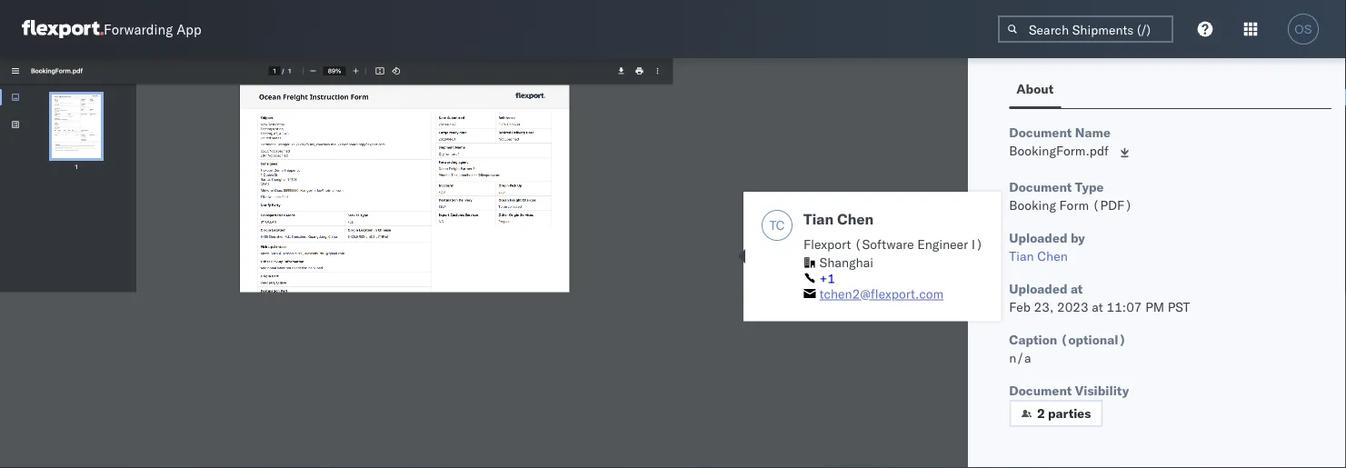 Task type: vqa. For each thing, say whether or not it's contained in the screenshot.
the bottom at
yes



Task type: describe. For each thing, give the bounding box(es) containing it.
about button
[[1010, 73, 1061, 108]]

parties
[[1048, 406, 1091, 421]]

flexport
[[804, 236, 851, 252]]

(optional)
[[1061, 332, 1127, 348]]

about
[[1017, 81, 1054, 97]]

app
[[177, 20, 202, 38]]

2 parties
[[1038, 406, 1091, 421]]

tian inside uploaded by tian chen
[[1010, 248, 1034, 264]]

1 horizontal spatial at
[[1092, 299, 1104, 315]]

flexport (software engineer i)
[[804, 236, 984, 252]]

tc
[[770, 217, 785, 233]]

name
[[1076, 125, 1111, 140]]

feb
[[1010, 299, 1031, 315]]

11:07
[[1107, 299, 1143, 315]]

caption
[[1010, 332, 1058, 348]]

i)
[[972, 236, 984, 252]]

0 vertical spatial chen
[[838, 210, 874, 228]]

n/a
[[1010, 350, 1032, 366]]

document name
[[1010, 125, 1111, 140]]

document for document visibility
[[1010, 383, 1072, 399]]

+1
[[820, 270, 836, 286]]

booking
[[1010, 197, 1057, 213]]

chen inside uploaded by tian chen
[[1038, 248, 1068, 264]]

2
[[1038, 406, 1045, 421]]

+1 link
[[820, 270, 836, 286]]

flexport. image
[[22, 20, 104, 38]]

forwarding
[[104, 20, 173, 38]]

by
[[1071, 230, 1086, 246]]

tchen2@flexport.com link
[[820, 285, 944, 303]]

shanghai
[[820, 255, 874, 271]]

2023
[[1057, 299, 1089, 315]]

os button
[[1283, 8, 1325, 50]]

document for document type booking form (pdf)
[[1010, 179, 1072, 195]]

Search Shipments (/) text field
[[998, 15, 1174, 43]]

uploaded at feb 23, 2023 at 11:07 pm pst
[[1010, 281, 1191, 315]]

uploaded for chen
[[1010, 230, 1068, 246]]



Task type: locate. For each thing, give the bounding box(es) containing it.
document
[[1010, 125, 1072, 140], [1010, 179, 1072, 195], [1010, 383, 1072, 399]]

23,
[[1034, 299, 1054, 315]]

uploaded for 23,
[[1010, 281, 1068, 297]]

engineer
[[918, 236, 969, 252]]

0 vertical spatial at
[[1071, 281, 1083, 297]]

uploaded
[[1010, 230, 1068, 246], [1010, 281, 1068, 297]]

uploaded inside uploaded at feb 23, 2023 at 11:07 pm pst
[[1010, 281, 1068, 297]]

uploaded by tian chen
[[1010, 230, 1086, 264]]

forwarding app
[[104, 20, 202, 38]]

1 vertical spatial uploaded
[[1010, 281, 1068, 297]]

uploaded down booking
[[1010, 230, 1068, 246]]

at
[[1071, 281, 1083, 297], [1092, 299, 1104, 315]]

caption (optional) n/a
[[1010, 332, 1127, 366]]

tian right i)
[[1010, 248, 1034, 264]]

chen
[[838, 210, 874, 228], [1038, 248, 1068, 264]]

2 uploaded from the top
[[1010, 281, 1068, 297]]

type
[[1076, 179, 1104, 195]]

0 vertical spatial document
[[1010, 125, 1072, 140]]

document inside document type booking form (pdf)
[[1010, 179, 1072, 195]]

tian chen
[[804, 210, 874, 228]]

at up the 2023
[[1071, 281, 1083, 297]]

document up bookingform.pdf
[[1010, 125, 1072, 140]]

1 horizontal spatial chen
[[1038, 248, 1068, 264]]

2 vertical spatial document
[[1010, 383, 1072, 399]]

1 vertical spatial at
[[1092, 299, 1104, 315]]

uploaded up 23,
[[1010, 281, 1068, 297]]

0 vertical spatial uploaded
[[1010, 230, 1068, 246]]

tian up flexport at the right bottom of the page
[[804, 210, 834, 228]]

0 horizontal spatial chen
[[838, 210, 874, 228]]

uploaded inside uploaded by tian chen
[[1010, 230, 1068, 246]]

2 parties button
[[1010, 400, 1103, 427]]

at right the 2023
[[1092, 299, 1104, 315]]

chen up 23,
[[1038, 248, 1068, 264]]

tchen2@flexport.com
[[820, 286, 944, 302]]

document visibility
[[1010, 383, 1130, 399]]

visibility
[[1076, 383, 1130, 399]]

0 vertical spatial tian
[[804, 210, 834, 228]]

forwarding app link
[[22, 20, 202, 38]]

(pdf)
[[1093, 197, 1133, 213]]

os
[[1295, 22, 1313, 36]]

chen up flexport at the right bottom of the page
[[838, 210, 874, 228]]

(software
[[855, 236, 914, 252]]

1 vertical spatial document
[[1010, 179, 1072, 195]]

0 horizontal spatial at
[[1071, 281, 1083, 297]]

document up 2
[[1010, 383, 1072, 399]]

1 uploaded from the top
[[1010, 230, 1068, 246]]

bookingform.pdf
[[1010, 143, 1109, 159]]

1 vertical spatial tian
[[1010, 248, 1034, 264]]

document up booking
[[1010, 179, 1072, 195]]

form
[[1060, 197, 1089, 213]]

pst
[[1168, 299, 1191, 315]]

0 horizontal spatial tian
[[804, 210, 834, 228]]

1 vertical spatial chen
[[1038, 248, 1068, 264]]

tian
[[804, 210, 834, 228], [1010, 248, 1034, 264]]

3 document from the top
[[1010, 383, 1072, 399]]

pm
[[1146, 299, 1165, 315]]

1 document from the top
[[1010, 125, 1072, 140]]

document type booking form (pdf)
[[1010, 179, 1133, 213]]

2 document from the top
[[1010, 179, 1072, 195]]

1 horizontal spatial tian
[[1010, 248, 1034, 264]]

document for document name
[[1010, 125, 1072, 140]]



